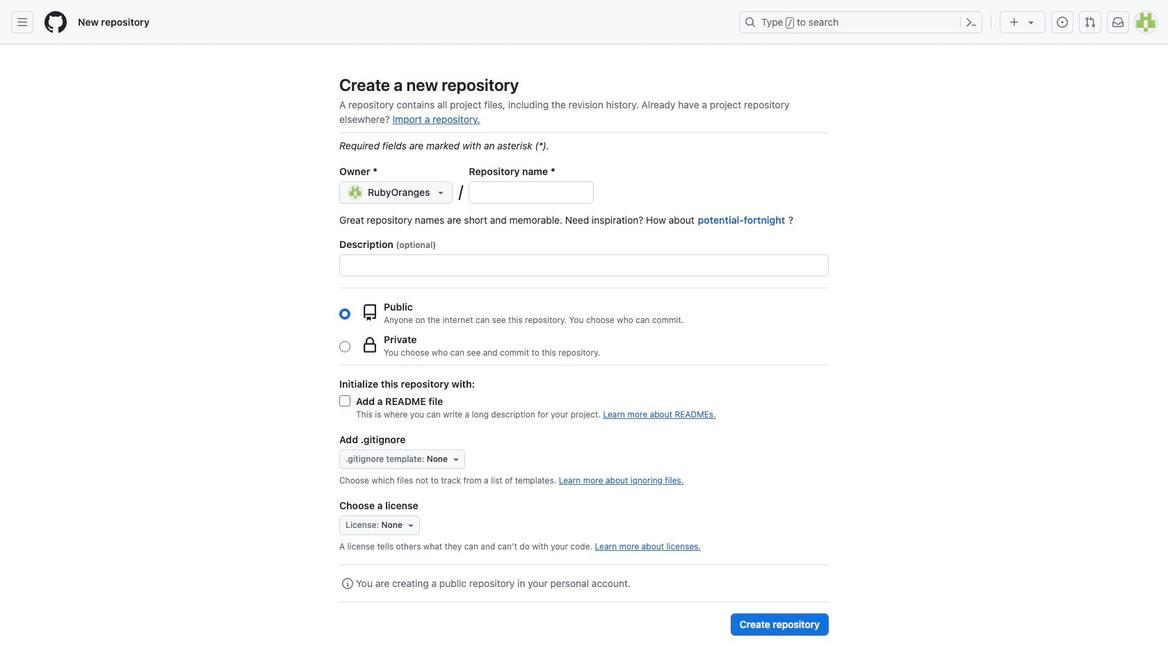 Task type: describe. For each thing, give the bounding box(es) containing it.
plus image
[[1009, 17, 1020, 28]]

command palette image
[[966, 17, 977, 28]]

issue opened image
[[1057, 17, 1068, 28]]

lock image
[[362, 337, 378, 354]]

sc 9kayk9 0 image
[[342, 578, 353, 590]]

Description text field
[[340, 255, 828, 276]]



Task type: vqa. For each thing, say whether or not it's contained in the screenshot.
middle triangle down icon
yes



Task type: locate. For each thing, give the bounding box(es) containing it.
git pull request image
[[1085, 17, 1096, 28]]

repo image
[[362, 304, 378, 321]]

None checkbox
[[339, 396, 350, 407]]

None text field
[[470, 182, 593, 203]]

notifications image
[[1112, 17, 1124, 28]]

homepage image
[[44, 11, 67, 33]]

triangle down image
[[1025, 17, 1037, 28], [436, 187, 447, 198], [451, 454, 462, 465], [405, 520, 416, 531]]

None radio
[[339, 308, 350, 319], [339, 341, 350, 352], [339, 308, 350, 319], [339, 341, 350, 352]]



